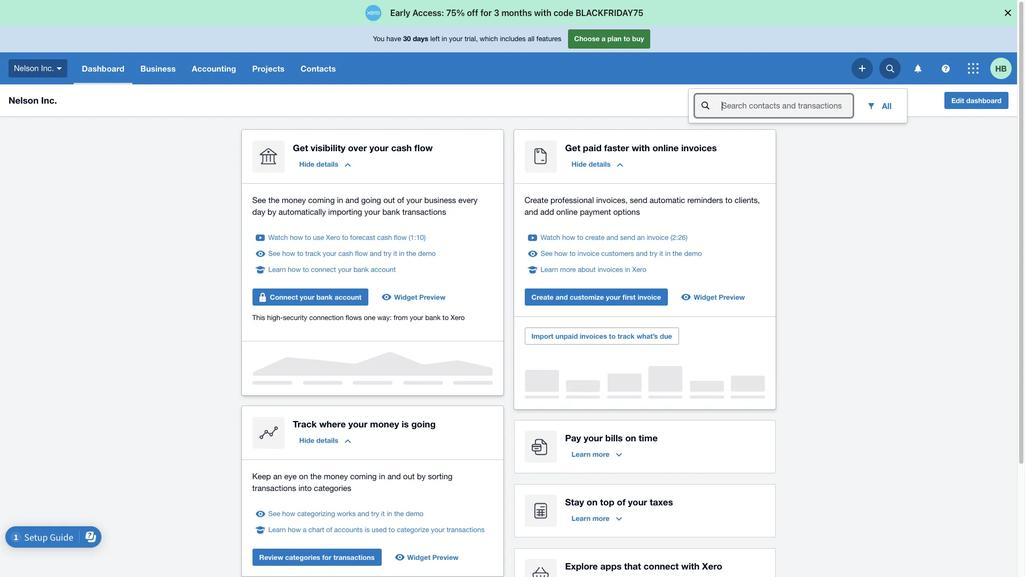 Task type: locate. For each thing, give the bounding box(es) containing it.
1 vertical spatial categories
[[285, 553, 320, 562]]

watch how to use xero to forecast cash flow (1:10)
[[268, 233, 426, 241]]

out left business
[[384, 196, 395, 205]]

0 vertical spatial online
[[653, 142, 679, 153]]

2 horizontal spatial on
[[626, 432, 637, 443]]

bank right importing
[[383, 207, 400, 216]]

transactions right for
[[334, 553, 375, 562]]

by left sorting
[[417, 472, 426, 481]]

0 vertical spatial track
[[306, 250, 321, 258]]

0 horizontal spatial on
[[299, 472, 308, 481]]

going
[[361, 196, 381, 205], [412, 418, 436, 430]]

how for connect
[[288, 266, 301, 274]]

online inside create professional invoices, send automatic reminders to clients, and add online payment options
[[557, 207, 578, 216]]

1 horizontal spatial out
[[403, 472, 415, 481]]

1 horizontal spatial going
[[412, 418, 436, 430]]

hide details button for where
[[293, 432, 357, 449]]

choose a plan to buy
[[575, 34, 645, 43]]

1 vertical spatial track
[[618, 332, 635, 340]]

by inside keep an eye on the money coming in and out by sorting transactions into categories
[[417, 472, 426, 481]]

that
[[625, 560, 642, 572]]

cash down watch how to use xero to forecast cash flow (1:10) link
[[339, 250, 353, 258]]

learn how a chart of accounts is used to categorize your transactions link
[[268, 525, 485, 535]]

track money icon image
[[252, 417, 285, 449]]

to
[[624, 34, 631, 43], [726, 196, 733, 205], [305, 233, 311, 241], [342, 233, 348, 241], [578, 233, 584, 241], [297, 250, 304, 258], [570, 250, 576, 258], [303, 266, 309, 274], [443, 314, 449, 322], [609, 332, 616, 340], [389, 526, 395, 534]]

0 vertical spatial money
[[282, 196, 306, 205]]

track
[[293, 418, 317, 430]]

learn more down the pay
[[572, 450, 610, 458]]

transactions inside keep an eye on the money coming in and out by sorting transactions into categories
[[252, 484, 296, 493]]

learn inside 'link'
[[268, 266, 286, 274]]

2 learn more from the top
[[572, 514, 610, 523]]

1 horizontal spatial money
[[324, 472, 348, 481]]

dialog
[[0, 0, 1026, 26]]

on up into
[[299, 472, 308, 481]]

hide
[[299, 160, 315, 168], [572, 160, 587, 168], [299, 436, 315, 445]]

navigation containing dashboard
[[74, 52, 852, 84]]

1 horizontal spatial by
[[417, 472, 426, 481]]

1 horizontal spatial flow
[[394, 233, 407, 241]]

categories inside keep an eye on the money coming in and out by sorting transactions into categories
[[314, 484, 352, 493]]

0 vertical spatial categories
[[314, 484, 352, 493]]

how for use
[[290, 233, 303, 241]]

1 vertical spatial learn more
[[572, 514, 610, 523]]

keep an eye on the money coming in and out by sorting transactions into categories
[[252, 472, 453, 493]]

unpaid
[[556, 332, 578, 340]]

in inside see how to track your cash flow and try it in the demo link
[[399, 250, 405, 258]]

hide details
[[299, 160, 339, 168], [572, 160, 611, 168], [299, 436, 339, 445]]

1 vertical spatial of
[[617, 496, 626, 508]]

learn for bank
[[268, 266, 286, 274]]

out
[[384, 196, 395, 205], [403, 472, 415, 481]]

demo up categorize
[[406, 510, 424, 518]]

learn more for your
[[572, 450, 610, 458]]

widget preview
[[394, 293, 446, 301], [694, 293, 746, 301], [407, 553, 459, 562]]

widget preview button for flow
[[377, 289, 452, 306]]

your left trial,
[[449, 35, 463, 43]]

paid
[[583, 142, 602, 153]]

projects
[[252, 64, 285, 73]]

includes
[[500, 35, 526, 43]]

learn up connect
[[268, 266, 286, 274]]

widget
[[394, 293, 418, 301], [694, 293, 717, 301], [407, 553, 431, 562]]

0 vertical spatial connect
[[311, 266, 336, 274]]

learn left about
[[541, 266, 559, 274]]

0 horizontal spatial watch
[[268, 233, 288, 241]]

faster
[[605, 142, 630, 153]]

0 horizontal spatial connect
[[311, 266, 336, 274]]

0 vertical spatial account
[[371, 266, 396, 274]]

try
[[384, 250, 392, 258], [650, 250, 658, 258], [371, 510, 379, 518]]

your right connect
[[300, 293, 315, 301]]

connect for with
[[644, 560, 679, 572]]

and inside see the money coming in and going out of your business every day by automatically importing your bank transactions
[[346, 196, 359, 205]]

more left about
[[561, 266, 576, 274]]

cash right forecast
[[377, 233, 392, 241]]

to inside 'link'
[[303, 266, 309, 274]]

0 vertical spatial on
[[626, 432, 637, 443]]

see up connect
[[268, 250, 280, 258]]

0 horizontal spatial going
[[361, 196, 381, 205]]

connect inside 'link'
[[311, 266, 336, 274]]

details for paid
[[589, 160, 611, 168]]

online right faster
[[653, 142, 679, 153]]

this
[[252, 314, 265, 322]]

accounts
[[334, 526, 363, 534]]

how inside 'link'
[[288, 266, 301, 274]]

and inside button
[[556, 293, 568, 301]]

a inside banner
[[602, 34, 606, 43]]

0 horizontal spatial a
[[303, 526, 307, 534]]

and left customize
[[556, 293, 568, 301]]

to up 'learn how to connect your bank account'
[[297, 250, 304, 258]]

on left top
[[587, 496, 598, 508]]

coming up works
[[350, 472, 377, 481]]

transactions down keep
[[252, 484, 296, 493]]

demo down (1:10) at the top of page
[[418, 250, 436, 258]]

money
[[282, 196, 306, 205], [370, 418, 399, 430], [324, 472, 348, 481]]

connect up connect your bank account
[[311, 266, 336, 274]]

coming up the automatically
[[308, 196, 335, 205]]

learn down stay at the bottom of page
[[572, 514, 591, 523]]

1 horizontal spatial is
[[402, 418, 409, 430]]

cash right over
[[391, 142, 412, 153]]

track left what's
[[618, 332, 635, 340]]

1 vertical spatial learn more button
[[566, 510, 629, 527]]

1 horizontal spatial with
[[682, 560, 700, 572]]

hide down track
[[299, 436, 315, 445]]

out inside keep an eye on the money coming in and out by sorting transactions into categories
[[403, 472, 415, 481]]

2 vertical spatial money
[[324, 472, 348, 481]]

categories right into
[[314, 484, 352, 493]]

send up options
[[630, 196, 648, 205]]

widget for invoices
[[694, 293, 717, 301]]

learn more button down top
[[566, 510, 629, 527]]

create up import
[[532, 293, 554, 301]]

your right importing
[[365, 207, 380, 216]]

1 horizontal spatial track
[[618, 332, 635, 340]]

on inside keep an eye on the money coming in and out by sorting transactions into categories
[[299, 472, 308, 481]]

2 vertical spatial on
[[587, 496, 598, 508]]

going inside see the money coming in and going out of your business every day by automatically importing your bank transactions
[[361, 196, 381, 205]]

a left chart
[[303, 526, 307, 534]]

hide down 'paid' at the right of page
[[572, 160, 587, 168]]

what's
[[637, 332, 658, 340]]

flow
[[415, 142, 433, 153], [394, 233, 407, 241], [355, 250, 368, 258]]

create up add
[[525, 196, 549, 205]]

invoices down customers
[[598, 266, 623, 274]]

1 horizontal spatial account
[[371, 266, 396, 274]]

0 vertical spatial inc.
[[41, 63, 54, 73]]

learn for xero
[[541, 266, 559, 274]]

1 learn more button from the top
[[566, 446, 629, 463]]

0 vertical spatial of
[[397, 196, 404, 205]]

2 vertical spatial more
[[593, 514, 610, 523]]

to left use
[[305, 233, 311, 241]]

accounting button
[[184, 52, 244, 84]]

0 horizontal spatial it
[[381, 510, 385, 518]]

watch down add
[[541, 233, 561, 241]]

create inside button
[[532, 293, 554, 301]]

see down add
[[541, 250, 553, 258]]

2 horizontal spatial try
[[650, 250, 658, 258]]

works
[[337, 510, 356, 518]]

svg image up "all" popup button
[[860, 65, 866, 72]]

and inside create professional invoices, send automatic reminders to clients, and add online payment options
[[525, 207, 538, 216]]

0 vertical spatial going
[[361, 196, 381, 205]]

more
[[561, 266, 576, 274], [593, 450, 610, 458], [593, 514, 610, 523]]

bank inside see the money coming in and going out of your business every day by automatically importing your bank transactions
[[383, 207, 400, 216]]

in inside the see how categorizing works and try it in the demo link
[[387, 510, 392, 518]]

your left the taxes
[[628, 496, 648, 508]]

1 watch from the left
[[268, 233, 288, 241]]

see down keep
[[268, 510, 280, 518]]

1 vertical spatial money
[[370, 418, 399, 430]]

the inside see the money coming in and going out of your business every day by automatically importing your bank transactions
[[268, 196, 280, 205]]

see up day
[[252, 196, 266, 205]]

2 vertical spatial invoice
[[638, 293, 662, 301]]

navigation
[[74, 52, 852, 84]]

get for get visibility over your cash flow
[[293, 142, 308, 153]]

categorizing
[[297, 510, 335, 518]]

watch
[[268, 233, 288, 241], [541, 233, 561, 241]]

hide details button down 'paid' at the right of page
[[566, 155, 630, 173]]

0 vertical spatial a
[[602, 34, 606, 43]]

hide details for visibility
[[299, 160, 339, 168]]

of right chart
[[326, 526, 333, 534]]

an up see how to invoice customers and try it in the demo
[[638, 233, 645, 241]]

1 vertical spatial going
[[412, 418, 436, 430]]

details down 'paid' at the right of page
[[589, 160, 611, 168]]

1 horizontal spatial svg image
[[969, 63, 979, 74]]

invoices preview bar graph image
[[525, 366, 765, 399]]

learn more down stay at the bottom of page
[[572, 514, 610, 523]]

it right customers
[[660, 250, 664, 258]]

bank up 'connection'
[[317, 293, 333, 301]]

business
[[425, 196, 456, 205]]

0 horizontal spatial an
[[273, 472, 282, 481]]

2 horizontal spatial of
[[617, 496, 626, 508]]

invoice left the (2:26)
[[647, 233, 669, 241]]

1 get from the left
[[293, 142, 308, 153]]

and right customers
[[636, 250, 648, 258]]

send
[[630, 196, 648, 205], [621, 233, 636, 241]]

in inside keep an eye on the money coming in and out by sorting transactions into categories
[[379, 472, 385, 481]]

2 horizontal spatial money
[[370, 418, 399, 430]]

details
[[317, 160, 339, 168], [589, 160, 611, 168], [317, 436, 339, 445]]

learn down the pay
[[572, 450, 591, 458]]

categories inside button
[[285, 553, 320, 562]]

0 vertical spatial out
[[384, 196, 395, 205]]

the inside keep an eye on the money coming in and out by sorting transactions into categories
[[310, 472, 322, 481]]

0 horizontal spatial account
[[335, 293, 362, 301]]

to up connect your bank account button
[[303, 266, 309, 274]]

your right over
[[370, 142, 389, 153]]

0 vertical spatial send
[[630, 196, 648, 205]]

stay on top of your taxes
[[566, 496, 674, 508]]

of right top
[[617, 496, 626, 508]]

0 vertical spatial nelson inc.
[[14, 63, 54, 73]]

to inside create professional invoices, send automatic reminders to clients, and add online payment options
[[726, 196, 733, 205]]

coming inside keep an eye on the money coming in and out by sorting transactions into categories
[[350, 472, 377, 481]]

connect right the that
[[644, 560, 679, 572]]

importing
[[328, 207, 362, 216]]

learn more
[[572, 450, 610, 458], [572, 514, 610, 523]]

widget preview for flow
[[394, 293, 446, 301]]

0 vertical spatial cash
[[391, 142, 412, 153]]

it up "used"
[[381, 510, 385, 518]]

clients,
[[735, 196, 761, 205]]

invoice inside button
[[638, 293, 662, 301]]

bank inside button
[[317, 293, 333, 301]]

in inside see the money coming in and going out of your business every day by automatically importing your bank transactions
[[337, 196, 343, 205]]

see how to track your cash flow and try it in the demo
[[268, 250, 436, 258]]

account up flows
[[335, 293, 362, 301]]

connect your bank account
[[270, 293, 362, 301]]

0 vertical spatial learn more button
[[566, 446, 629, 463]]

apps
[[601, 560, 622, 572]]

1 horizontal spatial of
[[397, 196, 404, 205]]

hide details button
[[293, 155, 357, 173], [566, 155, 630, 173], [293, 432, 357, 449]]

on right bills
[[626, 432, 637, 443]]

1 vertical spatial invoice
[[578, 250, 600, 258]]

and
[[346, 196, 359, 205], [525, 207, 538, 216], [607, 233, 619, 241], [370, 250, 382, 258], [636, 250, 648, 258], [556, 293, 568, 301], [388, 472, 401, 481], [358, 510, 370, 518]]

2 learn more button from the top
[[566, 510, 629, 527]]

watch how to use xero to forecast cash flow (1:10) link
[[268, 232, 426, 243]]

2 vertical spatial of
[[326, 526, 333, 534]]

try down watch how to use xero to forecast cash flow (1:10) link
[[384, 250, 392, 258]]

more down top
[[593, 514, 610, 523]]

hide details down where
[[299, 436, 339, 445]]

0 horizontal spatial by
[[268, 207, 276, 216]]

invoice up about
[[578, 250, 600, 258]]

hb button
[[991, 52, 1018, 84]]

0 horizontal spatial coming
[[308, 196, 335, 205]]

2 vertical spatial cash
[[339, 250, 353, 258]]

of left business
[[397, 196, 404, 205]]

0 vertical spatial an
[[638, 233, 645, 241]]

see for see how to track your cash flow and try it in the demo
[[268, 250, 280, 258]]

1 vertical spatial account
[[335, 293, 362, 301]]

0 horizontal spatial get
[[293, 142, 308, 153]]

1 vertical spatial an
[[273, 472, 282, 481]]

1 vertical spatial on
[[299, 472, 308, 481]]

features
[[537, 35, 562, 43]]

bank down see how to track your cash flow and try it in the demo link
[[354, 266, 369, 274]]

hide for paid
[[572, 160, 587, 168]]

bank
[[383, 207, 400, 216], [354, 266, 369, 274], [317, 293, 333, 301], [426, 314, 441, 322]]

learn more button
[[566, 446, 629, 463], [566, 510, 629, 527]]

nelson inside popup button
[[14, 63, 39, 73]]

0 horizontal spatial money
[[282, 196, 306, 205]]

1 horizontal spatial on
[[587, 496, 598, 508]]

hide details button down where
[[293, 432, 357, 449]]

1 learn more from the top
[[572, 450, 610, 458]]

nelson inc. button
[[0, 52, 74, 84]]

details down visibility
[[317, 160, 339, 168]]

learn more about invoices in xero link
[[541, 264, 647, 275]]

demo down the (2:26)
[[685, 250, 702, 258]]

hide details button down visibility
[[293, 155, 357, 173]]

banner
[[0, 26, 1018, 123]]

inc. inside popup button
[[41, 63, 54, 73]]

by inside see the money coming in and going out of your business every day by automatically importing your bank transactions
[[268, 207, 276, 216]]

by right day
[[268, 207, 276, 216]]

watch how to create and send an invoice (2:26) link
[[541, 232, 688, 243]]

banking icon image
[[252, 141, 285, 173]]

your left "first"
[[606, 293, 621, 301]]

2 vertical spatial invoices
[[580, 332, 607, 340]]

create for create and customize your first invoice
[[532, 293, 554, 301]]

2 get from the left
[[566, 142, 581, 153]]

have
[[387, 35, 402, 43]]

details down where
[[317, 436, 339, 445]]

1 horizontal spatial an
[[638, 233, 645, 241]]

hide for visibility
[[299, 160, 315, 168]]

a
[[602, 34, 606, 43], [303, 526, 307, 534]]

see
[[252, 196, 266, 205], [268, 250, 280, 258], [541, 250, 553, 258], [268, 510, 280, 518]]

get left 'paid' at the right of page
[[566, 142, 581, 153]]

and up importing
[[346, 196, 359, 205]]

svg image
[[969, 63, 979, 74], [915, 64, 922, 72]]

create inside create professional invoices, send automatic reminders to clients, and add online payment options
[[525, 196, 549, 205]]

create and customize your first invoice button
[[525, 289, 668, 306]]

see inside see the money coming in and going out of your business every day by automatically importing your bank transactions
[[252, 196, 266, 205]]

2 watch from the left
[[541, 233, 561, 241]]

connect
[[311, 266, 336, 274], [644, 560, 679, 572]]

1 horizontal spatial connect
[[644, 560, 679, 572]]

get left visibility
[[293, 142, 308, 153]]

invoices inside button
[[580, 332, 607, 340]]

watch down the automatically
[[268, 233, 288, 241]]

0 horizontal spatial try
[[371, 510, 379, 518]]

your inside button
[[606, 293, 621, 301]]

dashboard
[[82, 64, 124, 73]]

0 vertical spatial is
[[402, 418, 409, 430]]

0 horizontal spatial flow
[[355, 250, 368, 258]]

details for where
[[317, 436, 339, 445]]

categories
[[314, 484, 352, 493], [285, 553, 320, 562]]

0 vertical spatial create
[[525, 196, 549, 205]]

1 vertical spatial out
[[403, 472, 415, 481]]

it
[[394, 250, 397, 258], [660, 250, 664, 258], [381, 510, 385, 518]]

svg image left the dashboard link
[[57, 67, 62, 70]]

hide details button for paid
[[566, 155, 630, 173]]

inc.
[[41, 63, 54, 73], [41, 95, 57, 106]]

None search field
[[696, 95, 853, 117]]

explore apps that connect with xero
[[566, 560, 723, 572]]

0 vertical spatial by
[[268, 207, 276, 216]]

learn how a chart of accounts is used to categorize your transactions
[[268, 526, 485, 534]]

1 vertical spatial coming
[[350, 472, 377, 481]]

svg image up edit dashboard 'button'
[[942, 64, 950, 72]]

demo
[[418, 250, 436, 258], [685, 250, 702, 258], [406, 510, 424, 518]]

out inside see the money coming in and going out of your business every day by automatically importing your bank transactions
[[384, 196, 395, 205]]

to left what's
[[609, 332, 616, 340]]

online down professional
[[557, 207, 578, 216]]

svg image
[[887, 64, 895, 72], [942, 64, 950, 72], [860, 65, 866, 72], [57, 67, 62, 70]]

0 horizontal spatial out
[[384, 196, 395, 205]]

learn more button down pay your bills on time on the right of the page
[[566, 446, 629, 463]]

0 horizontal spatial online
[[557, 207, 578, 216]]

learn more button for on
[[566, 510, 629, 527]]

coming inside see the money coming in and going out of your business every day by automatically importing your bank transactions
[[308, 196, 335, 205]]

the down the (2:26)
[[673, 250, 683, 258]]

eye
[[284, 472, 297, 481]]

reminders
[[688, 196, 724, 205]]

transactions inside see the money coming in and going out of your business every day by automatically importing your bank transactions
[[403, 207, 446, 216]]

get paid faster with online invoices
[[566, 142, 717, 153]]

1 vertical spatial nelson
[[9, 95, 39, 106]]

transactions
[[403, 207, 446, 216], [252, 484, 296, 493], [447, 526, 485, 534], [334, 553, 375, 562]]

see for see how categorizing works and try it in the demo
[[268, 510, 280, 518]]

0 horizontal spatial track
[[306, 250, 321, 258]]

(1:10)
[[409, 233, 426, 241]]

invoice right "first"
[[638, 293, 662, 301]]

of inside see the money coming in and going out of your business every day by automatically importing your bank transactions
[[397, 196, 404, 205]]

svg image inside nelson inc. popup button
[[57, 67, 62, 70]]

invoice
[[647, 233, 669, 241], [578, 250, 600, 258], [638, 293, 662, 301]]

bank right from
[[426, 314, 441, 322]]

1 vertical spatial by
[[417, 472, 426, 481]]

hide details down visibility
[[299, 160, 339, 168]]

1 horizontal spatial a
[[602, 34, 606, 43]]

1 vertical spatial create
[[532, 293, 554, 301]]

send up see how to invoice customers and try it in the demo
[[621, 233, 636, 241]]

0 vertical spatial flow
[[415, 142, 433, 153]]

1 vertical spatial cash
[[377, 233, 392, 241]]

try up 'learn how a chart of accounts is used to categorize your transactions'
[[371, 510, 379, 518]]

nelson
[[14, 63, 39, 73], [9, 95, 39, 106]]

0 vertical spatial nelson
[[14, 63, 39, 73]]

is
[[402, 418, 409, 430], [365, 526, 370, 534]]

in
[[442, 35, 447, 43], [337, 196, 343, 205], [399, 250, 405, 258], [666, 250, 671, 258], [625, 266, 631, 274], [379, 472, 385, 481], [387, 510, 392, 518]]

0 horizontal spatial with
[[632, 142, 650, 153]]

0 vertical spatial with
[[632, 142, 650, 153]]

by
[[268, 207, 276, 216], [417, 472, 426, 481]]

1 vertical spatial connect
[[644, 560, 679, 572]]

0 vertical spatial learn more
[[572, 450, 610, 458]]

an left eye
[[273, 472, 282, 481]]

review categories for transactions button
[[252, 549, 382, 566]]



Task type: vqa. For each thing, say whether or not it's contained in the screenshot.
middle on
yes



Task type: describe. For each thing, give the bounding box(es) containing it.
bank inside 'link'
[[354, 266, 369, 274]]

to up see how to track your cash flow and try it in the demo
[[342, 233, 348, 241]]

more for your
[[593, 450, 610, 458]]

and down forecast
[[370, 250, 382, 258]]

business button
[[133, 52, 184, 84]]

learn how to connect your bank account
[[268, 266, 396, 274]]

how for invoice
[[555, 250, 568, 258]]

send inside create professional invoices, send automatic reminders to clients, and add online payment options
[[630, 196, 648, 205]]

review categories for transactions
[[259, 553, 375, 562]]

the up categorize
[[394, 510, 404, 518]]

transactions inside button
[[334, 553, 375, 562]]

one
[[364, 314, 376, 322]]

1 vertical spatial inc.
[[41, 95, 57, 106]]

2 vertical spatial flow
[[355, 250, 368, 258]]

keep
[[252, 472, 271, 481]]

learn how to connect your bank account link
[[268, 264, 396, 275]]

import unpaid invoices to track what's due
[[532, 332, 673, 340]]

watch how to create and send an invoice (2:26)
[[541, 233, 688, 241]]

which
[[480, 35, 498, 43]]

1 vertical spatial send
[[621, 233, 636, 241]]

how for create
[[563, 233, 576, 241]]

learn for accounts
[[268, 526, 286, 534]]

customize
[[570, 293, 604, 301]]

to right "used"
[[389, 526, 395, 534]]

accounting
[[192, 64, 236, 73]]

0 horizontal spatial is
[[365, 526, 370, 534]]

dashboard link
[[74, 52, 133, 84]]

edit
[[952, 96, 965, 105]]

create
[[586, 233, 605, 241]]

create and customize your first invoice
[[532, 293, 662, 301]]

your right from
[[410, 314, 424, 322]]

edit dashboard button
[[945, 92, 1009, 109]]

you have 30 days left in your trial, which includes all features
[[373, 34, 562, 43]]

way:
[[378, 314, 392, 322]]

on for the
[[299, 472, 308, 481]]

Search contacts and transactions search field
[[721, 96, 853, 116]]

left
[[431, 35, 440, 43]]

taxes icon image
[[525, 495, 557, 527]]

learn more about invoices in xero
[[541, 266, 647, 274]]

how for track
[[282, 250, 295, 258]]

import
[[532, 332, 554, 340]]

track where your money is going
[[293, 418, 436, 430]]

learn more for on
[[572, 514, 610, 523]]

taxes
[[650, 496, 674, 508]]

the down (1:10) at the top of page
[[407, 250, 416, 258]]

from
[[394, 314, 408, 322]]

over
[[348, 142, 367, 153]]

due
[[660, 332, 673, 340]]

to right from
[[443, 314, 449, 322]]

track inside button
[[618, 332, 635, 340]]

watch for get visibility over your cash flow
[[268, 233, 288, 241]]

for
[[322, 553, 332, 562]]

widget preview button for invoices
[[677, 289, 752, 306]]

and right works
[[358, 510, 370, 518]]

choose
[[575, 34, 600, 43]]

how for works
[[282, 510, 295, 518]]

1 vertical spatial nelson inc.
[[9, 95, 57, 106]]

watch for get paid faster with online invoices
[[541, 233, 561, 241]]

high-
[[267, 314, 283, 322]]

to up 'learn more about invoices in xero'
[[570, 250, 576, 258]]

pay
[[566, 432, 582, 443]]

and up customers
[[607, 233, 619, 241]]

get for get paid faster with online invoices
[[566, 142, 581, 153]]

connection
[[309, 314, 344, 322]]

transactions right categorize
[[447, 526, 485, 534]]

flows
[[346, 314, 362, 322]]

hide details button for visibility
[[293, 155, 357, 173]]

to left buy
[[624, 34, 631, 43]]

trial,
[[465, 35, 478, 43]]

hide details for paid
[[572, 160, 611, 168]]

create for create professional invoices, send automatic reminders to clients, and add online payment options
[[525, 196, 549, 205]]

2 horizontal spatial it
[[660, 250, 664, 258]]

learn more button for your
[[566, 446, 629, 463]]

all
[[883, 101, 892, 111]]

0 vertical spatial invoice
[[647, 233, 669, 241]]

1 vertical spatial with
[[682, 560, 700, 572]]

more for on
[[593, 514, 610, 523]]

on for time
[[626, 432, 637, 443]]

categorize
[[397, 526, 429, 534]]

banking preview line graph image
[[252, 352, 493, 385]]

payment
[[580, 207, 611, 216]]

banner containing hb
[[0, 26, 1018, 123]]

business
[[141, 64, 176, 73]]

bills
[[606, 432, 623, 443]]

connect your bank account button
[[252, 289, 369, 306]]

widget preview for invoices
[[694, 293, 746, 301]]

details for visibility
[[317, 160, 339, 168]]

all group
[[689, 89, 908, 123]]

automatically
[[279, 207, 326, 216]]

widget for flow
[[394, 293, 418, 301]]

1 horizontal spatial try
[[384, 250, 392, 258]]

1 vertical spatial invoices
[[598, 266, 623, 274]]

0 horizontal spatial svg image
[[915, 64, 922, 72]]

customers
[[602, 250, 634, 258]]

see for see the money coming in and going out of your business every day by automatically importing your bank transactions
[[252, 196, 266, 205]]

top
[[601, 496, 615, 508]]

automatic
[[650, 196, 686, 205]]

(2:26)
[[671, 233, 688, 241]]

1 vertical spatial a
[[303, 526, 307, 534]]

pay your bills on time
[[566, 432, 658, 443]]

day
[[252, 207, 266, 216]]

your right where
[[349, 418, 368, 430]]

add-ons icon image
[[525, 559, 557, 577]]

this high-security connection flows one way: from your bank to xero
[[252, 314, 465, 322]]

account inside button
[[335, 293, 362, 301]]

and inside keep an eye on the money coming in and out by sorting transactions into categories
[[388, 472, 401, 481]]

to left create
[[578, 233, 584, 241]]

options
[[614, 207, 640, 216]]

where
[[319, 418, 346, 430]]

review
[[259, 553, 283, 562]]

get visibility over your cash flow
[[293, 142, 433, 153]]

0 vertical spatial more
[[561, 266, 576, 274]]

see how to track your cash flow and try it in the demo link
[[268, 248, 436, 259]]

1 horizontal spatial it
[[394, 250, 397, 258]]

your inside you have 30 days left in your trial, which includes all features
[[449, 35, 463, 43]]

money inside keep an eye on the money coming in and out by sorting transactions into categories
[[324, 472, 348, 481]]

security
[[283, 314, 308, 322]]

account inside 'link'
[[371, 266, 396, 274]]

to inside button
[[609, 332, 616, 340]]

contacts button
[[293, 52, 344, 84]]

1 horizontal spatial online
[[653, 142, 679, 153]]

invoices icon image
[[525, 141, 557, 173]]

use
[[313, 233, 324, 241]]

1 vertical spatial flow
[[394, 233, 407, 241]]

projects button
[[244, 52, 293, 84]]

used
[[372, 526, 387, 534]]

in inside see how to invoice customers and try it in the demo link
[[666, 250, 671, 258]]

stay
[[566, 496, 585, 508]]

you
[[373, 35, 385, 43]]

forecast
[[350, 233, 376, 241]]

time
[[639, 432, 658, 443]]

see for see how to invoice customers and try it in the demo
[[541, 250, 553, 258]]

connect for your
[[311, 266, 336, 274]]

svg image up "all"
[[887, 64, 895, 72]]

money inside see the money coming in and going out of your business every day by automatically importing your bank transactions
[[282, 196, 306, 205]]

hide details for where
[[299, 436, 339, 445]]

your left business
[[407, 196, 422, 205]]

2 horizontal spatial flow
[[415, 142, 433, 153]]

hide for where
[[299, 436, 315, 445]]

buy
[[633, 34, 645, 43]]

30
[[403, 34, 411, 43]]

preview for get paid faster with online invoices
[[719, 293, 746, 301]]

nelson inc. inside nelson inc. popup button
[[14, 63, 54, 73]]

explore
[[566, 560, 598, 572]]

add
[[541, 207, 554, 216]]

about
[[578, 266, 596, 274]]

days
[[413, 34, 429, 43]]

none search field inside all group
[[696, 95, 853, 117]]

into
[[299, 484, 312, 493]]

every
[[459, 196, 478, 205]]

preview for get visibility over your cash flow
[[420, 293, 446, 301]]

plan
[[608, 34, 622, 43]]

an inside keep an eye on the money coming in and out by sorting transactions into categories
[[273, 472, 282, 481]]

bills icon image
[[525, 431, 557, 463]]

your right categorize
[[431, 526, 445, 534]]

connect
[[270, 293, 298, 301]]

in inside learn more about invoices in xero link
[[625, 266, 631, 274]]

0 vertical spatial invoices
[[682, 142, 717, 153]]

in inside you have 30 days left in your trial, which includes all features
[[442, 35, 447, 43]]

see how to invoice customers and try it in the demo
[[541, 250, 702, 258]]

your right the pay
[[584, 432, 603, 443]]

edit dashboard
[[952, 96, 1002, 105]]

your up 'learn how to connect your bank account'
[[323, 250, 337, 258]]

your inside button
[[300, 293, 315, 301]]

your inside 'link'
[[338, 266, 352, 274]]

how for chart
[[288, 526, 301, 534]]

chart
[[309, 526, 325, 534]]



